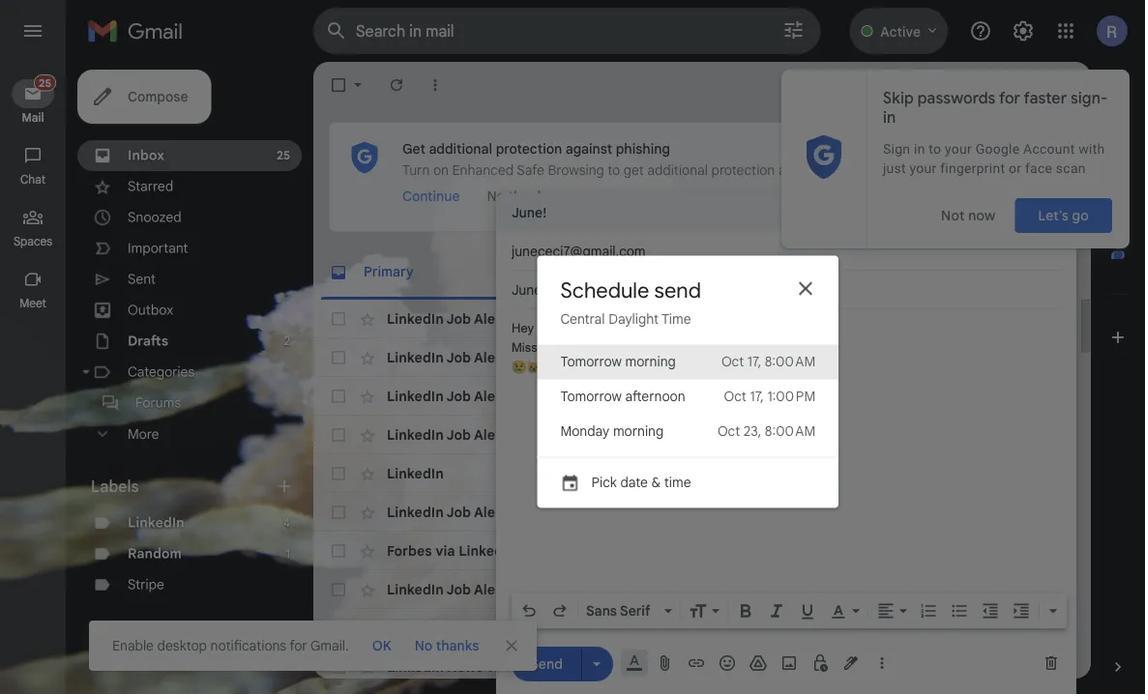 Task type: describe. For each thing, give the bounding box(es) containing it.
random
[[128, 545, 182, 562]]

find
[[1010, 543, 1036, 559]]

outbox link
[[128, 302, 173, 319]]

5 alerts from the top
[[474, 504, 514, 521]]

starred link
[[128, 178, 173, 195]]

outbox
[[128, 302, 173, 319]]

oct 11
[[1026, 583, 1060, 597]]

millennials
[[751, 659, 821, 676]]

row containing linkedin news via l.
[[313, 648, 1124, 687]]

send
[[654, 277, 701, 304]]

Search in mail search field
[[313, 8, 820, 54]]

"sales development representative": attentive - sales development representative an link
[[580, 387, 1145, 406]]

gamestop and others share their thoughts on linkedin
[[580, 465, 943, 482]]

enable desktop notifications for gmail.
[[112, 637, 349, 654]]

- for payscale
[[890, 504, 896, 521]]

main menu image
[[21, 19, 44, 43]]

gamestop for gamestop italia and others share their thoughts on linkedin
[[580, 620, 649, 637]]

italia
[[653, 620, 686, 637]]

8:00 am for oct 17, 8:00 am
[[765, 353, 816, 370]]

1 vertical spatial against
[[778, 162, 823, 179]]

date
[[620, 474, 648, 491]]

m
[[1137, 504, 1145, 521]]

netradyne
[[827, 310, 897, 327]]

"sales for "sales development representative": motive - sales development representative, ent
[[580, 349, 622, 366]]

time
[[664, 474, 691, 491]]

development for govly
[[918, 427, 1005, 443]]

important link
[[128, 240, 188, 257]]

pick date & time menu item
[[537, 457, 839, 508]]

representative, for ent
[[1016, 349, 1120, 366]]

to inside get additional protection against phishing turn on enhanced safe browsing to get additional protection against dangerous emails
[[608, 162, 620, 179]]

"sales development representative": motive - sales development representative, ent link
[[580, 348, 1145, 368]]

mail heading
[[0, 110, 66, 126]]

0 vertical spatial against
[[566, 140, 612, 157]]

time
[[662, 311, 691, 328]]

forums
[[135, 395, 181, 412]]

on inside world mental health day, millennials on track to retire and more top conversations 'link'
[[825, 659, 841, 676]]

of
[[641, 543, 655, 559]]

help
[[950, 543, 979, 559]]

attentive
[[827, 388, 887, 405]]

oct left '11' at the bottom right of page
[[1026, 583, 1047, 597]]

tomorrow for tomorrow morning
[[560, 353, 622, 370]]

on inside gamestop italia and others share their thoughts on linkedin link
[[903, 620, 919, 637]]

morning
[[827, 581, 882, 598]]

daylight
[[608, 311, 659, 328]]

"sales development representative": netradyne - sales development representative a link
[[580, 309, 1145, 329]]

oct up 23,
[[724, 388, 747, 405]]

oct 17, 1:00 pm
[[724, 388, 816, 405]]

central daylight time
[[560, 311, 691, 328]]

world
[[580, 659, 619, 676]]

get
[[624, 162, 644, 179]]

representative for (sdr
[[1009, 427, 1109, 443]]

1 row from the top
[[313, 300, 1145, 339]]

ent
[[1124, 349, 1145, 366]]

these
[[852, 543, 892, 559]]

1 alerts from the top
[[474, 310, 514, 327]]

0 vertical spatial additional
[[429, 140, 492, 157]]

search in mail image
[[319, 14, 354, 48]]

representative": for attentive
[[715, 388, 824, 405]]

tips
[[895, 543, 921, 559]]

labels heading
[[91, 477, 275, 496]]

"sales development representative": netradyne - sales development representative a
[[580, 310, 1145, 327]]

menu item containing tomorrow morning
[[537, 345, 839, 380]]

labels
[[91, 477, 139, 496]]

development for "sales development representative": payscale - sales development representative, m
[[625, 504, 712, 521]]

schedule send dialog
[[537, 256, 839, 508]]

18 new
[[903, 257, 940, 272]]

conversations
[[1030, 659, 1124, 676]]

primary tab
[[313, 246, 556, 300]]

0 vertical spatial protection
[[496, 140, 562, 157]]

(sdr
[[1113, 427, 1145, 443]]

25
[[277, 148, 290, 163]]

stripe link
[[128, 576, 164, 593]]

meet heading
[[0, 296, 66, 311]]

"sales development representative": payscale - sales development representative, m link
[[580, 503, 1145, 522]]

brew
[[885, 581, 918, 598]]

17, for 1:00 pm
[[750, 388, 764, 405]]

gamestop italia and others share their thoughts on linkedin
[[580, 620, 979, 637]]

oct left 23,
[[718, 423, 740, 440]]

"sales development representative": morning brew - sales development representati
[[580, 581, 1145, 598]]

more
[[968, 659, 1001, 676]]

pick date & time
[[591, 474, 691, 491]]

turn
[[402, 162, 430, 179]]

mental
[[622, 659, 667, 676]]

gmail.
[[310, 637, 349, 654]]

you
[[982, 543, 1006, 559]]

snoozed link
[[128, 209, 182, 226]]

sent link
[[128, 271, 156, 288]]

4 row from the top
[[313, 416, 1145, 455]]

- for attentive
[[891, 388, 897, 405]]

motive
[[827, 349, 873, 366]]

more button
[[77, 419, 302, 450]]

representative for an
[[1030, 388, 1131, 405]]

l.
[[510, 659, 522, 676]]

sales for govly
[[879, 427, 914, 443]]

get additional protection against phishing turn on enhanced safe browsing to get additional protection against dangerous emails
[[402, 140, 935, 179]]

dangerous
[[827, 162, 892, 179]]

in
[[768, 543, 780, 559]]

main content containing get additional protection against phishing
[[313, 62, 1145, 694]]

representative": for motive
[[715, 349, 824, 366]]

share inside gamestop and others share their thoughts on linkedin link
[[727, 465, 764, 482]]

social, 18 new messages, tab
[[803, 246, 1046, 300]]

snoozed
[[128, 209, 182, 226]]

"sales development representative": payscale - sales development representative, m
[[580, 504, 1145, 521]]

refresh image
[[387, 75, 406, 95]]

morning for tomorrow morning
[[625, 353, 676, 370]]

sales for netradyne
[[910, 310, 946, 327]]

toggle split pane mode image
[[1021, 75, 1041, 95]]

5 job from the top
[[446, 504, 471, 521]]

enhanced
[[452, 162, 514, 179]]

gamestop italia and others share their thoughts on linkedin link
[[580, 619, 979, 638]]

gamestop for gamestop and others share their thoughts on linkedin
[[580, 465, 649, 482]]

categories
[[128, 364, 195, 381]]

linkedin link
[[128, 515, 184, 531]]

8:00 am for oct 23, 8:00 am
[[765, 423, 816, 440]]

share inside gamestop italia and others share their thoughts on linkedin link
[[764, 620, 801, 637]]

random link
[[128, 545, 182, 562]]

news
[[447, 659, 483, 676]]

oct 17, 8:00 am
[[721, 353, 816, 370]]

sent
[[128, 271, 156, 288]]

oct up oct 17, 1:00 pm
[[721, 353, 744, 370]]

top
[[1005, 659, 1027, 676]]

sales for motive
[[886, 349, 921, 366]]

navigation containing mail
[[0, 62, 68, 694]]

representati
[[1061, 581, 1145, 598]]

notifications
[[210, 637, 286, 654]]

new for social
[[917, 257, 940, 272]]

1 horizontal spatial protection
[[711, 162, 775, 179]]

6 new
[[693, 257, 725, 272]]

schedule send heading
[[560, 277, 701, 304]]

linkedin job alerts 2 for "sales development representative": motive - sales development representative, ent
[[387, 349, 524, 366]]

tomorrow morning
[[560, 353, 676, 370]]

your
[[784, 543, 814, 559]]

9 row from the top
[[313, 609, 1075, 648]]

1 vertical spatial additional
[[647, 162, 708, 179]]

representative": for govly
[[715, 427, 824, 443]]

"sales development representative": attentive - sales development representative an
[[580, 388, 1145, 405]]

stripe
[[128, 576, 164, 593]]

pick
[[591, 474, 617, 491]]

new for promotions
[[702, 257, 725, 272]]



Task type: vqa. For each thing, say whether or not it's contained in the screenshot.


Task type: locate. For each thing, give the bounding box(es) containing it.
cell
[[1006, 309, 1075, 329]]

2 vertical spatial representative
[[1009, 427, 1109, 443]]

world mental health day, millennials on track to retire and more top conversations link
[[580, 658, 1124, 677]]

0 vertical spatial via
[[435, 543, 455, 559]]

"sales for "sales development representative": morning brew - sales development representati
[[580, 581, 622, 598]]

representative
[[1040, 310, 1141, 327], [1030, 388, 1131, 405], [1009, 427, 1109, 443]]

3 development from the top
[[625, 388, 712, 405]]

row containing forbes via linkedin
[[313, 532, 1092, 571]]

on right turn
[[433, 162, 449, 179]]

3 representative": from the top
[[715, 388, 824, 405]]

on down "sales development representative": govly - sales development representative (sdr link
[[866, 465, 882, 482]]

17, for 8:00 am
[[747, 353, 761, 370]]

menu item containing monday morning
[[537, 414, 839, 449]]

"sales development representative": govly - sales development representative (sdr
[[580, 427, 1145, 443]]

4 development from the top
[[625, 427, 712, 443]]

to
[[608, 162, 620, 179], [883, 659, 897, 676]]

more
[[128, 426, 159, 443]]

development for payscale
[[938, 504, 1026, 521]]

0 vertical spatial share
[[727, 465, 764, 482]]

0 vertical spatial others
[[681, 465, 724, 482]]

1 vertical spatial representative
[[1030, 388, 1131, 405]]

representative, up success
[[1029, 504, 1134, 521]]

on left track
[[825, 659, 841, 676]]

1 8:00 am from the top
[[765, 353, 816, 370]]

browsing
[[548, 162, 604, 179]]

0 horizontal spatial new
[[702, 257, 725, 272]]

morning down tomorrow afternoon
[[613, 423, 664, 440]]

1 vertical spatial 17,
[[750, 388, 764, 405]]

day,
[[718, 659, 747, 676]]

representative,
[[1016, 349, 1120, 366], [1029, 504, 1134, 521]]

1 "sales from the top
[[580, 310, 622, 327]]

forbes via linkedin
[[387, 543, 515, 559]]

share
[[727, 465, 764, 482], [764, 620, 801, 637]]

share down 23,
[[727, 465, 764, 482]]

1 development from the top
[[625, 310, 712, 327]]

3 menu item from the top
[[537, 414, 839, 449]]

social
[[853, 256, 892, 273]]

tab list containing promotions
[[313, 246, 1091, 300]]

0 vertical spatial gamestop
[[580, 465, 649, 482]]

0 vertical spatial 10
[[1047, 621, 1060, 636]]

menu item
[[537, 345, 839, 380], [537, 380, 839, 414], [537, 414, 839, 449]]

track
[[845, 659, 879, 676]]

promotions, 6 new messages, tab
[[558, 246, 802, 300]]

0 horizontal spatial additional
[[429, 140, 492, 157]]

sales down social, 18 new messages, tab
[[910, 310, 946, 327]]

2 development from the top
[[625, 349, 712, 366]]

"sales for "sales development representative": netradyne - sales development representative a
[[580, 310, 622, 327]]

2 10 from the top
[[1047, 660, 1060, 675]]

7 row from the top
[[313, 532, 1092, 571]]

representative left an at the bottom of the page
[[1030, 388, 1131, 405]]

8:00 am down 1:00 pm
[[765, 423, 816, 440]]

- inside "sales development representative": netradyne - sales development representative a link
[[901, 310, 907, 327]]

central
[[560, 311, 605, 328]]

1 linkedin job alerts from the top
[[387, 388, 514, 405]]

0 vertical spatial 8:00 am
[[765, 353, 816, 370]]

representative": for morning
[[715, 581, 824, 598]]

2 tomorrow from the top
[[560, 388, 622, 405]]

representative": down oct 17, 8:00 am
[[715, 388, 824, 405]]

oct 23, 8:00 am
[[718, 423, 816, 440]]

5 representative": from the top
[[715, 504, 824, 521]]

0 horizontal spatial and
[[653, 465, 678, 482]]

5 development from the top
[[625, 504, 712, 521]]

representative": for payscale
[[715, 504, 824, 521]]

to left get
[[608, 162, 620, 179]]

4 representative": from the top
[[715, 427, 824, 443]]

1 horizontal spatial and
[[689, 620, 714, 637]]

against up browsing
[[566, 140, 612, 157]]

career
[[670, 543, 713, 559]]

2 "sales from the top
[[580, 349, 622, 366]]

10 down '11' at the bottom right of page
[[1047, 621, 1060, 636]]

development down send
[[625, 310, 712, 327]]

inbox link
[[128, 147, 164, 164]]

linkedin job alerts for "sales development representative": govly - sales development representative (sdr
[[387, 426, 514, 443]]

0 horizontal spatial a
[[658, 543, 666, 559]]

2
[[518, 312, 524, 327], [284, 334, 290, 349], [518, 351, 524, 365], [518, 583, 524, 597]]

- right attentive
[[891, 388, 897, 405]]

additional up enhanced
[[429, 140, 492, 157]]

spaces
[[13, 235, 52, 249]]

navigation
[[0, 62, 68, 694]]

promotions
[[608, 256, 681, 273]]

0 horizontal spatial their
[[768, 465, 799, 482]]

2 vertical spatial linkedin job alerts
[[387, 504, 514, 521]]

- inside "sales development representative": govly - sales development representative (sdr link
[[869, 427, 876, 443]]

menu item up 23,
[[537, 380, 839, 414]]

0 vertical spatial oct 10
[[1024, 621, 1060, 636]]

thinking of a career change in your 30s? these tips will help you find success cell
[[580, 543, 1092, 559]]

1 vertical spatial oct 10
[[1024, 660, 1060, 675]]

tab list inside main content
[[313, 246, 1091, 300]]

10 row from the top
[[313, 648, 1124, 687]]

1 vertical spatial thoughts
[[839, 620, 899, 637]]

3 alerts from the top
[[474, 388, 514, 405]]

categories link
[[128, 364, 195, 381]]

sales for payscale
[[899, 504, 935, 521]]

linkedin news via l.
[[387, 659, 522, 676]]

afternoon
[[625, 388, 685, 405]]

- inside "sales development representative": motive - sales development representative, ent link
[[876, 349, 883, 366]]

1 vertical spatial linkedin job alerts
[[387, 426, 514, 443]]

1 horizontal spatial via
[[486, 659, 506, 676]]

1 job from the top
[[446, 310, 471, 327]]

5 row from the top
[[313, 455, 1075, 493]]

and inside 'link'
[[939, 659, 964, 676]]

sales right motive
[[886, 349, 921, 366]]

1 horizontal spatial new
[[917, 257, 940, 272]]

- inside "sales development representative": attentive - sales development representative an link
[[891, 388, 897, 405]]

"sales for "sales development representative": payscale - sales development representative, m
[[580, 504, 622, 521]]

17, up oct 17, 1:00 pm
[[747, 353, 761, 370]]

0 vertical spatial a
[[1144, 310, 1145, 327]]

development for "sales development representative": morning brew - sales development representati
[[625, 581, 712, 598]]

8 row from the top
[[313, 571, 1145, 609]]

4 alerts from the top
[[474, 426, 514, 443]]

menu containing tomorrow morning
[[537, 345, 839, 508]]

menu item down afternoon
[[537, 414, 839, 449]]

linkedin job alerts 2 for "sales development representative": netradyne - sales development representative a
[[387, 310, 524, 327]]

thinking
[[580, 543, 638, 559]]

- for govly
[[869, 427, 876, 443]]

compose button
[[77, 70, 211, 124]]

1 gamestop from the top
[[580, 465, 649, 482]]

0 vertical spatial 17,
[[747, 353, 761, 370]]

a up ent
[[1144, 310, 1145, 327]]

2 linkedin job alerts from the top
[[387, 426, 514, 443]]

- right netradyne
[[901, 310, 907, 327]]

4 "sales from the top
[[580, 427, 622, 443]]

- right brew
[[922, 581, 928, 598]]

6 "sales from the top
[[580, 581, 622, 598]]

tab list
[[1091, 62, 1145, 625], [313, 246, 1091, 300]]

1 vertical spatial tomorrow
[[560, 388, 622, 405]]

their up "world mental health day, millennials on track to retire and more top conversations"
[[804, 620, 836, 637]]

settings image
[[1012, 19, 1035, 43]]

"sales for "sales development representative": govly - sales development representative (sdr
[[580, 427, 622, 443]]

1 oct 10 from the top
[[1024, 621, 1060, 636]]

6 job from the top
[[446, 581, 471, 598]]

2 new from the left
[[917, 257, 940, 272]]

2 linkedin job alerts 2 from the top
[[387, 349, 524, 366]]

8:00 am up 1:00 pm
[[765, 353, 816, 370]]

development down time
[[625, 349, 712, 366]]

safe
[[517, 162, 544, 179]]

5 "sales from the top
[[580, 504, 622, 521]]

"sales up the monday morning
[[580, 388, 622, 405]]

chat
[[20, 173, 45, 187]]

1 vertical spatial share
[[764, 620, 801, 637]]

get
[[402, 140, 425, 157]]

representative for a
[[1040, 310, 1141, 327]]

thinking of a career change in your 30s? these tips will help you find success
[[580, 543, 1092, 559]]

others up day,
[[718, 620, 760, 637]]

starred
[[128, 178, 173, 195]]

thoughts down "sales development representative": morning brew - sales development representati link on the right of page
[[839, 620, 899, 637]]

gamestop inside gamestop and others share their thoughts on linkedin link
[[580, 465, 649, 482]]

1 vertical spatial via
[[486, 659, 506, 676]]

advanced search options image
[[774, 11, 813, 49]]

4
[[283, 516, 290, 530]]

1 vertical spatial gamestop
[[580, 620, 649, 637]]

menu item containing tomorrow afternoon
[[537, 380, 839, 414]]

"sales down central
[[580, 349, 622, 366]]

0 horizontal spatial to
[[608, 162, 620, 179]]

representative up ent
[[1040, 310, 1141, 327]]

development down the tomorrow morning
[[625, 388, 712, 405]]

1 horizontal spatial to
[[883, 659, 897, 676]]

1 vertical spatial morning
[[613, 423, 664, 440]]

18
[[903, 257, 914, 272]]

0 horizontal spatial via
[[435, 543, 455, 559]]

emails
[[896, 162, 935, 179]]

on inside gamestop and others share their thoughts on linkedin link
[[866, 465, 882, 482]]

17,
[[747, 353, 761, 370], [750, 388, 764, 405]]

2 vertical spatial linkedin job alerts 2
[[387, 581, 524, 598]]

0 horizontal spatial protection
[[496, 140, 562, 157]]

sales right attentive
[[900, 388, 936, 405]]

3 linkedin job alerts 2 from the top
[[387, 581, 524, 598]]

6 row from the top
[[313, 493, 1145, 532]]

row
[[313, 300, 1145, 339], [313, 339, 1145, 377], [313, 377, 1145, 416], [313, 416, 1145, 455], [313, 455, 1075, 493], [313, 493, 1145, 532], [313, 532, 1092, 571], [313, 571, 1145, 609], [313, 609, 1075, 648], [313, 648, 1124, 687]]

tomorrow down central
[[560, 353, 622, 370]]

0 vertical spatial tomorrow
[[560, 353, 622, 370]]

a right of
[[658, 543, 666, 559]]

gamestop
[[580, 465, 649, 482], [580, 620, 649, 637]]

oct right more
[[1024, 660, 1044, 675]]

1 horizontal spatial their
[[804, 620, 836, 637]]

"sales down pick
[[580, 504, 622, 521]]

0 horizontal spatial against
[[566, 140, 612, 157]]

others right "&"
[[681, 465, 724, 482]]

representative": up oct 17, 8:00 am
[[715, 310, 824, 327]]

linkedin job alerts
[[387, 388, 514, 405], [387, 426, 514, 443], [387, 504, 514, 521]]

1 10 from the top
[[1047, 621, 1060, 636]]

1 vertical spatial their
[[804, 620, 836, 637]]

1 horizontal spatial against
[[778, 162, 823, 179]]

mail, 25 unread messages image
[[32, 79, 54, 97]]

and right date
[[653, 465, 678, 482]]

share up millennials
[[764, 620, 801, 637]]

tomorrow afternoon
[[560, 388, 685, 405]]

"sales down thinking on the bottom right
[[580, 581, 622, 598]]

morning
[[625, 353, 676, 370], [613, 423, 664, 440]]

2 8:00 am from the top
[[765, 423, 816, 440]]

new right 6 at right
[[702, 257, 725, 272]]

linkedin job alerts for "sales development representative": attentive - sales development representative an
[[387, 388, 514, 405]]

morning up afternoon
[[625, 353, 676, 370]]

1 vertical spatial linkedin job alerts 2
[[387, 349, 524, 366]]

representative, left ent
[[1016, 349, 1120, 366]]

6 alerts from the top
[[474, 581, 514, 598]]

development for "sales development representative": govly - sales development representative (sdr
[[625, 427, 712, 443]]

representative": down gamestop and others share their thoughts on linkedin link
[[715, 504, 824, 521]]

1 vertical spatial others
[[718, 620, 760, 637]]

1 tomorrow from the top
[[560, 353, 622, 370]]

2 row from the top
[[313, 339, 1145, 377]]

linkedin job alerts for "sales development representative": payscale - sales development representative, m
[[387, 504, 514, 521]]

6 representative": from the top
[[715, 581, 824, 598]]

0 vertical spatial morning
[[625, 353, 676, 370]]

forums link
[[135, 395, 181, 412]]

- inside "sales development representative": payscale - sales development representative, m link
[[890, 504, 896, 521]]

- right motive
[[876, 349, 883, 366]]

development up italia
[[625, 581, 712, 598]]

and left more
[[939, 659, 964, 676]]

phishing
[[616, 140, 670, 157]]

gamestop up the world
[[580, 620, 649, 637]]

&
[[651, 474, 661, 491]]

success
[[1039, 543, 1092, 559]]

0 vertical spatial representative,
[[1016, 349, 1120, 366]]

1 vertical spatial 10
[[1047, 660, 1060, 675]]

via right 'forbes'
[[435, 543, 455, 559]]

menu item down time
[[537, 345, 839, 380]]

development for netradyne
[[949, 310, 1037, 327]]

- right govly
[[869, 427, 876, 443]]

3 "sales from the top
[[580, 388, 622, 405]]

2 horizontal spatial and
[[939, 659, 964, 676]]

sales for attentive
[[900, 388, 936, 405]]

2 job from the top
[[446, 349, 471, 366]]

3 linkedin job alerts from the top
[[387, 504, 514, 521]]

to right track
[[883, 659, 897, 676]]

0 vertical spatial linkedin job alerts
[[387, 388, 514, 405]]

primary
[[364, 264, 414, 280]]

tomorrow
[[560, 353, 622, 370], [560, 388, 622, 405]]

against left dangerous
[[778, 162, 823, 179]]

1 vertical spatial representative,
[[1029, 504, 1134, 521]]

menu
[[537, 345, 839, 508]]

sales up the tips
[[899, 504, 935, 521]]

3 job from the top
[[446, 388, 471, 405]]

representative": for netradyne
[[715, 310, 824, 327]]

"sales down tomorrow afternoon
[[580, 427, 622, 443]]

3 row from the top
[[313, 377, 1145, 416]]

0 vertical spatial and
[[653, 465, 678, 482]]

linkedin job alerts 2
[[387, 310, 524, 327], [387, 349, 524, 366], [387, 581, 524, 598]]

thoughts down govly
[[803, 465, 863, 482]]

1 new from the left
[[702, 257, 725, 272]]

10 right top
[[1047, 660, 1060, 675]]

on up "retire"
[[903, 620, 919, 637]]

sales down the will
[[931, 581, 967, 598]]

oct down the oct 11
[[1024, 621, 1044, 636]]

- inside "sales development representative": morning brew - sales development representati link
[[922, 581, 928, 598]]

development for "sales development representative": motive - sales development representative, ent
[[625, 349, 712, 366]]

new right 18
[[917, 257, 940, 272]]

6 development from the top
[[625, 581, 712, 598]]

for
[[290, 637, 307, 654]]

1 menu item from the top
[[537, 345, 839, 380]]

gamestop down the monday morning
[[580, 465, 649, 482]]

representative left (sdr
[[1009, 427, 1109, 443]]

representative": up oct 17, 1:00 pm
[[715, 349, 824, 366]]

representative": down oct 17, 1:00 pm
[[715, 427, 824, 443]]

2 oct 10 from the top
[[1024, 660, 1060, 675]]

development for "sales development representative": netradyne - sales development representative a
[[625, 310, 712, 327]]

1 vertical spatial 8:00 am
[[765, 423, 816, 440]]

2 vertical spatial and
[[939, 659, 964, 676]]

will
[[924, 543, 946, 559]]

1 vertical spatial a
[[658, 543, 666, 559]]

1 representative": from the top
[[715, 310, 824, 327]]

others
[[681, 465, 724, 482], [718, 620, 760, 637]]

"sales development representative": govly - sales development representative (sdr link
[[580, 426, 1145, 445]]

2 gamestop from the top
[[580, 620, 649, 637]]

1 vertical spatial to
[[883, 659, 897, 676]]

spaces heading
[[0, 234, 66, 250]]

development down the time
[[625, 504, 712, 521]]

chat heading
[[0, 172, 66, 188]]

- for netradyne
[[901, 310, 907, 327]]

additional down the phishing
[[647, 162, 708, 179]]

main content
[[313, 62, 1145, 694]]

2 representative": from the top
[[715, 349, 824, 366]]

0 vertical spatial thoughts
[[803, 465, 863, 482]]

mail
[[22, 111, 44, 125]]

- for motive
[[876, 349, 883, 366]]

"sales for "sales development representative": attentive - sales development representative an
[[580, 388, 622, 405]]

0 vertical spatial representative
[[1040, 310, 1141, 327]]

oct
[[721, 353, 744, 370], [724, 388, 747, 405], [718, 423, 740, 440], [1026, 583, 1047, 597], [1024, 621, 1044, 636], [1024, 660, 1044, 675]]

meet
[[19, 296, 46, 311]]

11
[[1050, 583, 1060, 597]]

and right italia
[[689, 620, 714, 637]]

development for attentive
[[939, 388, 1027, 405]]

linkedin
[[387, 310, 444, 327], [387, 349, 444, 366], [387, 388, 444, 405], [387, 426, 444, 443], [387, 465, 444, 482], [886, 465, 943, 482], [387, 504, 444, 521], [128, 515, 184, 531], [459, 543, 515, 559], [387, 581, 444, 598], [387, 620, 444, 637], [922, 620, 979, 637], [387, 659, 444, 676]]

0 vertical spatial to
[[608, 162, 620, 179]]

their
[[768, 465, 799, 482], [804, 620, 836, 637]]

development for motive
[[925, 349, 1012, 366]]

on inside get additional protection against phishing turn on enhanced safe browsing to get additional protection against dangerous emails
[[433, 162, 449, 179]]

to inside 'link'
[[883, 659, 897, 676]]

oct 10 down the oct 11
[[1024, 621, 1060, 636]]

gamestop inside gamestop italia and others share their thoughts on linkedin link
[[580, 620, 649, 637]]

protection
[[496, 140, 562, 157], [711, 162, 775, 179]]

via left l.
[[486, 659, 506, 676]]

tomorrow up monday
[[560, 388, 622, 405]]

1 horizontal spatial additional
[[647, 162, 708, 179]]

against
[[566, 140, 612, 157], [778, 162, 823, 179]]

0 vertical spatial their
[[768, 465, 799, 482]]

1 horizontal spatial a
[[1144, 310, 1145, 327]]

6
[[693, 257, 699, 272]]

inbox tip region
[[329, 122, 1075, 232]]

retire
[[900, 659, 936, 676]]

0 vertical spatial linkedin job alerts 2
[[387, 310, 524, 327]]

1 vertical spatial protection
[[711, 162, 775, 179]]

their down oct 23, 8:00 am
[[768, 465, 799, 482]]

an
[[1134, 388, 1145, 405]]

4 job from the top
[[446, 426, 471, 443]]

30s?
[[817, 543, 849, 559]]

- right payscale
[[890, 504, 896, 521]]

sales right govly
[[879, 427, 914, 443]]

drafts link
[[128, 333, 168, 350]]

1 vertical spatial and
[[689, 620, 714, 637]]

development down afternoon
[[625, 427, 712, 443]]

17, left 1:00 pm
[[750, 388, 764, 405]]

sales
[[910, 310, 946, 327], [886, 349, 921, 366], [900, 388, 936, 405], [879, 427, 914, 443], [899, 504, 935, 521], [931, 581, 967, 598]]

tomorrow for tomorrow afternoon
[[560, 388, 622, 405]]

representative, for m
[[1029, 504, 1134, 521]]

morning for monday morning
[[613, 423, 664, 440]]

"sales down schedule
[[580, 310, 622, 327]]

schedule
[[560, 277, 649, 304]]

1 linkedin job alerts 2 from the top
[[387, 310, 524, 327]]

2 alerts from the top
[[474, 349, 514, 366]]

development for "sales development representative": attentive - sales development representative an
[[625, 388, 712, 405]]

alerts
[[474, 310, 514, 327], [474, 349, 514, 366], [474, 388, 514, 405], [474, 426, 514, 443], [474, 504, 514, 521], [474, 581, 514, 598]]

enable desktop notifications for gmail. alert
[[31, 44, 1114, 671]]

monday
[[560, 423, 610, 440]]

2 menu item from the top
[[537, 380, 839, 414]]

forbes
[[387, 543, 432, 559]]

desktop
[[157, 637, 207, 654]]

oct 10 right more
[[1024, 660, 1060, 675]]

representative": down in
[[715, 581, 824, 598]]



